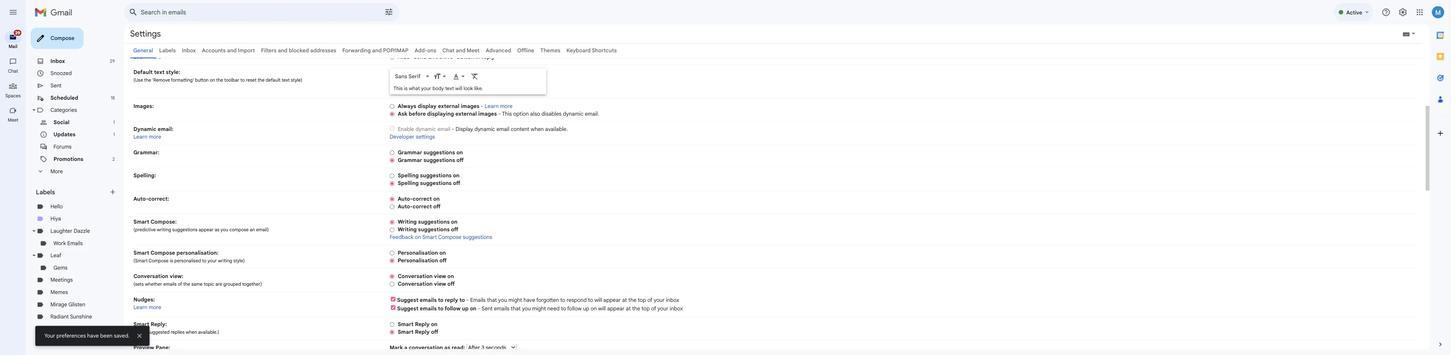Task type: vqa. For each thing, say whether or not it's contained in the screenshot.
the top Sent
yes



Task type: locate. For each thing, give the bounding box(es) containing it.
1 horizontal spatial labels
[[177, 52, 195, 60]]

conversation view on
[[442, 303, 504, 311]]

labels heading
[[40, 209, 121, 218]]

None checkbox
[[434, 330, 440, 335], [434, 339, 440, 345], [434, 330, 440, 335], [434, 339, 440, 345]]

promotions
[[60, 173, 93, 180]]

1 vertical spatial writing
[[242, 286, 258, 293]]

offline link
[[575, 52, 594, 60]]

2 grammar from the top
[[442, 174, 469, 181]]

grammar down developer settings link
[[442, 166, 469, 173]]

keyboard shortcuts link
[[629, 52, 685, 60]]

0 vertical spatial correct
[[458, 217, 480, 224]]

writing up feedback
[[442, 251, 463, 259]]

1 horizontal spatial will
[[664, 339, 673, 346]]

and
[[252, 52, 263, 60], [309, 52, 319, 60], [414, 52, 424, 60], [507, 52, 517, 60]]

snoozed
[[56, 78, 80, 85]]

2 up from the left
[[648, 339, 655, 346]]

0 horizontal spatial follow
[[494, 339, 511, 346]]

2 correct from the top
[[458, 226, 480, 233]]

0 horizontal spatial to
[[224, 286, 229, 293]]

dynamic up settings
[[461, 140, 484, 147]]

off for writing suggestions on
[[501, 251, 509, 259]]

sent
[[56, 91, 68, 99], [535, 339, 547, 346]]

2 email from the left
[[551, 140, 566, 147]]

sans serif
[[439, 81, 467, 88]]

alert
[[14, 20, 1451, 27]]

compose down writing suggestions off on the bottom left of page
[[487, 260, 512, 267]]

- left option
[[553, 123, 556, 130]]

2 horizontal spatial to
[[623, 339, 629, 346]]

0 vertical spatial sent
[[56, 91, 68, 99]]

smart inside smart compose: (predictive writing suggestions appear as you compose an email)
[[148, 243, 166, 250]]

spaces heading
[[0, 103, 29, 110]]

1 vertical spatial text
[[494, 95, 504, 102]]

correct down auto-correct on at the bottom of page
[[458, 226, 480, 233]]

personalisation
[[442, 277, 486, 285], [442, 286, 486, 293]]

images down look
[[512, 114, 533, 121]]

0 horizontal spatial writing
[[174, 252, 190, 259]]

learn up the default
[[148, 59, 164, 67]]

learn down the dynamic
[[148, 148, 164, 156]]

1 horizontal spatial follow
[[630, 339, 646, 346]]

grammar:
[[148, 166, 177, 173]]

0 horizontal spatial appear
[[220, 252, 237, 259]]

1 horizontal spatial text
[[494, 95, 504, 102]]

and right filters
[[309, 52, 319, 60]]

writing right writing suggestions on option
[[442, 243, 463, 250]]

display
[[464, 114, 485, 121]]

1 vertical spatial 29
[[122, 65, 128, 71]]

0 vertical spatial external
[[486, 114, 510, 121]]

when
[[589, 140, 604, 147]]

the left same
[[203, 312, 211, 319]]

labels for the labels heading
[[40, 209, 61, 218]]

feedback
[[433, 260, 459, 267]]

this left option
[[557, 123, 569, 130]]

1 horizontal spatial appear
[[674, 339, 694, 346]]

accounts and import link
[[224, 52, 283, 60]]

appear left as
[[220, 252, 237, 259]]

an
[[277, 252, 283, 259]]

0 horizontal spatial email
[[486, 140, 500, 147]]

smart inside smart compose personalisation: (smart compose is personalised to your writing style)
[[148, 277, 166, 285]]

conversation
[[148, 303, 187, 311], [442, 303, 480, 311], [442, 312, 480, 319]]

conversation down conversation view on
[[442, 312, 480, 319]]

1 vertical spatial the
[[702, 339, 711, 346]]

available.
[[606, 140, 631, 147]]

emails right suggest
[[466, 339, 485, 346]]

of down view:
[[197, 312, 202, 319]]

smart down writing suggestions off on the bottom left of page
[[469, 260, 485, 267]]

0 horizontal spatial emails
[[181, 312, 196, 319]]

of right the top
[[723, 339, 729, 346]]

external up displaying
[[486, 114, 510, 121]]

this is what your body text will look like.
[[437, 95, 537, 102]]

0 vertical spatial the
[[203, 312, 211, 319]]

is inside smart compose personalisation: (smart compose is personalised to your writing style)
[[188, 286, 192, 293]]

2 horizontal spatial your
[[730, 339, 742, 346]]

inbox link right labels link
[[202, 52, 218, 60]]

0 vertical spatial of
[[197, 312, 202, 319]]

chat inside heading
[[9, 76, 20, 82]]

0 horizontal spatial up
[[513, 339, 520, 346]]

1 vertical spatial of
[[723, 339, 729, 346]]

grammar suggestions off
[[442, 174, 515, 181]]

grammar right grammar suggestions off option at left
[[442, 174, 469, 181]]

1 vertical spatial is
[[188, 286, 192, 293]]

labels
[[177, 52, 195, 60], [40, 209, 61, 218]]

to down conversation view off
[[486, 339, 493, 346]]

auto- right auto-correct off "option"
[[442, 226, 458, 233]]

of inside conversation view: (sets whether emails of the same topic are grouped together)
[[197, 312, 202, 319]]

settings
[[145, 32, 179, 43]]

and left pop/imap
[[414, 52, 424, 60]]

None checkbox
[[433, 140, 438, 146]]

personalisation down personalisation on at bottom left
[[442, 286, 486, 293]]

is left personalised
[[188, 286, 192, 293]]

personalisation up personalisation off
[[442, 277, 486, 285]]

Writing suggestions off radio
[[433, 252, 438, 259]]

email down ask before displaying external images - this option also disables dynamic email.
[[551, 140, 566, 147]]

writing
[[174, 252, 190, 259], [242, 286, 258, 293]]

2 horizontal spatial emails
[[549, 339, 566, 346]]

off down personalisation on at bottom left
[[488, 286, 496, 293]]

conversation up conversation view off
[[442, 303, 480, 311]]

your right what
[[468, 95, 479, 102]]

0 horizontal spatial 29
[[17, 33, 22, 39]]

and left meet
[[507, 52, 517, 60]]

advanced link
[[540, 52, 568, 60]]

labels up hello
[[40, 209, 61, 218]]

dynamic
[[625, 123, 648, 130], [461, 140, 484, 147], [527, 140, 550, 147]]

1 vertical spatial your
[[230, 286, 241, 293]]

0 vertical spatial labels
[[177, 52, 195, 60]]

conversation up whether
[[148, 303, 187, 311]]

text right body
[[494, 95, 504, 102]]

inbox right labels link
[[202, 52, 218, 60]]

0 vertical spatial appear
[[220, 252, 237, 259]]

2 vertical spatial smart
[[148, 277, 166, 285]]

2 and from the left
[[309, 52, 319, 60]]

more
[[56, 187, 70, 194]]

0 vertical spatial will
[[506, 95, 513, 102]]

body
[[480, 95, 493, 102]]

1 horizontal spatial emails
[[466, 339, 485, 346]]

1 horizontal spatial is
[[449, 95, 453, 102]]

0 horizontal spatial labels
[[40, 209, 61, 218]]

off up writing suggestions on
[[481, 226, 489, 233]]

and for blocked
[[309, 52, 319, 60]]

smart up (smart
[[148, 277, 166, 285]]

1 vertical spatial writing
[[442, 251, 463, 259]]

auto- right auto-correct on radio
[[442, 217, 458, 224]]

memes
[[56, 321, 76, 328]]

1 correct from the top
[[458, 217, 480, 224]]

0 horizontal spatial inbox
[[56, 64, 72, 72]]

2 follow from the left
[[630, 339, 646, 346]]

at
[[695, 339, 701, 346]]

1 personalisation from the top
[[442, 277, 486, 285]]

personalised
[[193, 286, 223, 293]]

enable dynamic email - display dynamic email content when available. developer settings
[[433, 140, 631, 156]]

before
[[454, 123, 473, 130]]

appear left at
[[674, 339, 694, 346]]

1 horizontal spatial writing
[[242, 286, 258, 293]]

always
[[442, 114, 462, 121]]

auto- for auto-correct:
[[148, 217, 165, 224]]

0 horizontal spatial dynamic
[[461, 140, 484, 147]]

chat right ons
[[492, 52, 505, 60]]

developer settings link
[[433, 148, 483, 156]]

1 vertical spatial appear
[[674, 339, 694, 346]]

- left display
[[502, 140, 504, 147]]

1 horizontal spatial up
[[648, 339, 655, 346]]

dynamic left the email.
[[625, 123, 648, 130]]

0 vertical spatial writing
[[442, 243, 463, 250]]

auto- for auto-correct on
[[442, 217, 458, 224]]

0 vertical spatial you
[[245, 252, 253, 259]]

0 horizontal spatial text
[[171, 76, 183, 84]]

1 and from the left
[[252, 52, 263, 60]]

personalisation for personalisation off
[[442, 286, 486, 293]]

labels link
[[177, 52, 195, 60]]

1 vertical spatial inbox link
[[56, 64, 72, 72]]

will left look
[[506, 95, 513, 102]]

1 vertical spatial chat
[[9, 76, 20, 82]]

labels up style:
[[177, 52, 195, 60]]

sent left that
[[535, 339, 547, 346]]

off down conversation view on
[[497, 312, 505, 319]]

hide "send & archive" button in reply
[[442, 59, 550, 67]]

need
[[608, 339, 622, 346]]

2 vertical spatial your
[[730, 339, 742, 346]]

1 view from the top
[[482, 303, 495, 311]]

2 horizontal spatial dynamic
[[625, 123, 648, 130]]

filters
[[290, 52, 307, 60]]

conversation for conversation view off
[[442, 312, 480, 319]]

0 horizontal spatial sent
[[56, 91, 68, 99]]

emails inside conversation view: (sets whether emails of the same topic are grouped together)
[[181, 312, 196, 319]]

1 vertical spatial inbox
[[56, 64, 72, 72]]

4 and from the left
[[507, 52, 517, 60]]

Search in emails text field
[[157, 9, 403, 18]]

writing left style)
[[242, 286, 258, 293]]

sent link
[[56, 91, 68, 99]]

grammar for grammar suggestions on
[[442, 166, 469, 173]]

will
[[506, 95, 513, 102], [664, 339, 673, 346]]

1 vertical spatial view
[[482, 312, 495, 319]]

personalisation off
[[442, 286, 496, 293]]

and left the import
[[252, 52, 263, 60]]

correct
[[458, 217, 480, 224], [458, 226, 480, 233]]

Personalisation off radio
[[433, 287, 438, 293]]

0 vertical spatial chat
[[492, 52, 505, 60]]

Grammar suggestions off radio
[[433, 175, 438, 181]]

Conversation view off radio
[[433, 313, 438, 319]]

- inside enable dynamic email - display dynamic email content when available. developer settings
[[502, 140, 504, 147]]

view for off
[[482, 312, 495, 319]]

this down sans
[[437, 95, 447, 102]]

suggestions for grammar suggestions on
[[470, 166, 505, 173]]

view up conversation view off
[[482, 303, 495, 311]]

is left what
[[449, 95, 453, 102]]

main menu image
[[9, 9, 20, 19]]

you right as
[[245, 252, 253, 259]]

smart for smart compose personalisation:
[[148, 277, 166, 285]]

personalisation on
[[442, 277, 495, 285]]

off up feedback on smart compose suggestions
[[501, 251, 509, 259]]

1 vertical spatial correct
[[458, 226, 480, 233]]

your left 'inbox'
[[730, 339, 742, 346]]

0 horizontal spatial the
[[203, 312, 211, 319]]

spelling:
[[148, 191, 173, 199]]

learn inside nudges: learn more
[[148, 338, 164, 345]]

1 grammar from the top
[[442, 166, 469, 173]]

option
[[570, 123, 587, 130]]

dynamic right display
[[527, 140, 550, 147]]

writing inside smart compose personalisation: (smart compose is personalised to your writing style)
[[242, 286, 258, 293]]

1 horizontal spatial the
[[702, 339, 711, 346]]

1 horizontal spatial chat
[[492, 52, 505, 60]]

accounts and import
[[224, 52, 283, 60]]

learn down nudges:
[[148, 338, 164, 345]]

external down "always display external images - learn more"
[[506, 123, 530, 130]]

0 vertical spatial writing
[[174, 252, 190, 259]]

1 vertical spatial this
[[557, 123, 569, 130]]

and for meet
[[507, 52, 517, 60]]

you inside smart compose: (predictive writing suggestions appear as you compose an email)
[[245, 252, 253, 259]]

2 view from the top
[[482, 312, 495, 319]]

emails left that
[[549, 339, 566, 346]]

1 email from the left
[[486, 140, 500, 147]]

suggestions for grammar suggestions off
[[470, 174, 505, 181]]

grouped
[[248, 312, 268, 319]]

your down the personalisation:
[[230, 286, 241, 293]]

1 horizontal spatial 29
[[122, 65, 128, 71]]

1 horizontal spatial email
[[551, 140, 566, 147]]

gems
[[60, 294, 75, 301]]

more up ask before displaying external images - this option also disables dynamic email.
[[555, 114, 569, 121]]

0 horizontal spatial this
[[437, 95, 447, 102]]

0 horizontal spatial chat
[[9, 76, 20, 82]]

0 horizontal spatial will
[[506, 95, 513, 102]]

1 horizontal spatial inbox link
[[202, 52, 218, 60]]

18
[[123, 106, 128, 112]]

smart compose personalisation: (smart compose is personalised to your writing style)
[[148, 277, 272, 293]]

images up enable dynamic email - display dynamic email content when available. developer settings
[[531, 123, 552, 130]]

1 vertical spatial you
[[580, 339, 590, 346]]

follow
[[494, 339, 511, 346], [630, 339, 646, 346]]

to down the personalisation:
[[224, 286, 229, 293]]

writing
[[442, 243, 463, 250], [442, 251, 463, 259]]

ons
[[475, 52, 485, 60]]

sans serif option
[[437, 81, 471, 89]]

off down grammar suggestions on
[[507, 174, 515, 181]]

0 vertical spatial personalisation
[[442, 277, 486, 285]]

more down the dynamic
[[165, 148, 179, 156]]

hello
[[56, 226, 70, 233]]

more up default text style:
[[165, 59, 179, 67]]

-
[[534, 114, 537, 121], [553, 123, 556, 130], [502, 140, 504, 147], [531, 339, 533, 346]]

0 vertical spatial view
[[482, 303, 495, 311]]

labels for labels link
[[177, 52, 195, 60]]

will left at
[[664, 339, 673, 346]]

0 horizontal spatial inbox link
[[56, 64, 72, 72]]

0 horizontal spatial you
[[245, 252, 253, 259]]

compose inside 'button'
[[56, 39, 83, 46]]

learn up ask before displaying external images - this option also disables dynamic email.
[[538, 114, 554, 121]]

writing down 'compose:'
[[174, 252, 190, 259]]

sans
[[439, 81, 452, 88]]

2 writing from the top
[[442, 251, 463, 259]]

1 vertical spatial grammar
[[442, 174, 469, 181]]

appear
[[220, 252, 237, 259], [674, 339, 694, 346]]

sent inside sent link
[[56, 91, 68, 99]]

email)
[[284, 252, 298, 259]]

29 up "mail"
[[17, 33, 22, 39]]

hiya
[[56, 239, 68, 247]]

enable
[[442, 140, 460, 147]]

heading
[[0, 130, 29, 137]]

29 left learn more
[[122, 65, 128, 71]]

0 vertical spatial 29
[[17, 33, 22, 39]]

inbox up snoozed
[[56, 64, 72, 72]]

off for grammar suggestions on
[[507, 174, 515, 181]]

follow down conversation view off
[[494, 339, 511, 346]]

heading inside mail navigation
[[0, 130, 29, 137]]

and for pop/imap
[[414, 52, 424, 60]]

1 vertical spatial images
[[531, 123, 552, 130]]

0 vertical spatial grammar
[[442, 166, 469, 173]]

0 horizontal spatial your
[[230, 286, 241, 293]]

as
[[238, 252, 244, 259]]

sent down snoozed
[[56, 91, 68, 99]]

up
[[513, 339, 520, 346], [648, 339, 655, 346]]

the right at
[[702, 339, 711, 346]]

conversation inside conversation view: (sets whether emails of the same topic are grouped together)
[[148, 303, 187, 311]]

inbox
[[202, 52, 218, 60], [56, 64, 72, 72]]

auto- for auto-correct off
[[442, 226, 458, 233]]

mirage
[[56, 335, 75, 342]]

1 vertical spatial labels
[[40, 209, 61, 218]]

- down like.
[[534, 114, 537, 121]]

correct up auto-correct off
[[458, 217, 480, 224]]

0 vertical spatial text
[[171, 76, 183, 84]]

Spelling suggestions off radio
[[433, 201, 438, 207]]

correct for on
[[458, 217, 480, 224]]

1 vertical spatial smart
[[469, 260, 485, 267]]

view down conversation view on
[[482, 312, 495, 319]]

categories
[[56, 119, 86, 126]]

dazzle
[[82, 253, 100, 260]]

0 vertical spatial inbox
[[202, 52, 218, 60]]

to right "need"
[[623, 339, 629, 346]]

default text style:
[[148, 76, 200, 84]]

0 vertical spatial smart
[[148, 243, 166, 250]]

smart up the (predictive
[[148, 243, 166, 250]]

inbox link up snoozed
[[56, 64, 72, 72]]

more inside the dynamic email: learn more
[[165, 148, 179, 156]]

0 horizontal spatial of
[[197, 312, 202, 319]]

2 personalisation from the top
[[442, 286, 486, 293]]

learn more link
[[148, 59, 179, 67], [538, 114, 569, 121], [148, 148, 179, 156], [148, 338, 179, 345]]

feedback on smart compose suggestions
[[433, 260, 547, 267]]

chat down mail heading
[[9, 76, 20, 82]]

1 vertical spatial personalisation
[[442, 286, 486, 293]]

view for on
[[482, 303, 495, 311]]

Hide "Send & Archive" button in reply radio
[[433, 60, 438, 67]]

you
[[245, 252, 253, 259], [580, 339, 590, 346]]

email down displaying
[[486, 140, 500, 147]]

compose down "gmail" image
[[56, 39, 83, 46]]

you right that
[[580, 339, 590, 346]]

auto- down spelling:
[[148, 217, 165, 224]]

ask
[[442, 123, 452, 130]]

0 vertical spatial is
[[449, 95, 453, 102]]

follow right "need"
[[630, 339, 646, 346]]

1 writing from the top
[[442, 243, 463, 250]]

emails down view:
[[181, 312, 196, 319]]

text left style:
[[171, 76, 183, 84]]

general
[[148, 52, 170, 60]]

what
[[454, 95, 466, 102]]

forums link
[[60, 160, 80, 167]]

1 vertical spatial sent
[[535, 339, 547, 346]]

content
[[567, 140, 588, 147]]

0 vertical spatial your
[[468, 95, 479, 102]]

more down nudges:
[[165, 338, 179, 345]]

0 horizontal spatial is
[[188, 286, 192, 293]]

3 and from the left
[[414, 52, 424, 60]]

1 vertical spatial external
[[506, 123, 530, 130]]



Task type: describe. For each thing, give the bounding box(es) containing it.
forwarding and pop/imap
[[380, 52, 454, 60]]

laughter dazzle
[[56, 253, 100, 260]]

smart compose: (predictive writing suggestions appear as you compose an email)
[[148, 243, 298, 259]]

chat and meet link
[[492, 52, 533, 60]]

off for auto-correct on
[[481, 226, 489, 233]]

29 inside "link"
[[17, 33, 22, 39]]

1 horizontal spatial this
[[557, 123, 569, 130]]

work emails
[[60, 267, 92, 274]]

Always display external images radio
[[433, 115, 438, 121]]

0 vertical spatial inbox link
[[202, 52, 218, 60]]

correct:
[[165, 217, 188, 224]]

1 follow from the left
[[494, 339, 511, 346]]

chat for chat and meet
[[492, 52, 505, 60]]

style:
[[184, 76, 200, 84]]

hiya link
[[56, 239, 68, 247]]

smart for smart compose:
[[148, 243, 166, 250]]

personalisation:
[[196, 277, 243, 285]]

addresses
[[345, 52, 374, 60]]

import
[[264, 52, 283, 60]]

grammar suggestions on
[[442, 166, 514, 173]]

learn more link down nudges:
[[148, 338, 179, 345]]

meet
[[519, 52, 533, 60]]

categories link
[[56, 119, 86, 126]]

button
[[507, 59, 526, 67]]

to inside smart compose personalisation: (smart compose is personalised to your writing style)
[[224, 286, 229, 293]]

suggest emails to follow up on - sent emails that you might need to follow up on will appear at the top of your inbox
[[441, 339, 759, 346]]

forwarding
[[380, 52, 412, 60]]

together)
[[269, 312, 291, 319]]

1 up from the left
[[513, 339, 520, 346]]

writing inside smart compose: (predictive writing suggestions appear as you compose an email)
[[174, 252, 190, 259]]

1 horizontal spatial sent
[[535, 339, 547, 346]]

are
[[239, 312, 247, 319]]

appear inside smart compose: (predictive writing suggestions appear as you compose an email)
[[220, 252, 237, 259]]

auto-correct:
[[148, 217, 188, 224]]

auto-correct on
[[442, 217, 488, 224]]

- left that
[[531, 339, 533, 346]]

meetings
[[56, 308, 81, 315]]

conversation for conversation view: (sets whether emails of the same topic are grouped together)
[[148, 303, 187, 311]]

Search in emails search field
[[138, 3, 444, 24]]

themes
[[600, 52, 623, 60]]

1 horizontal spatial you
[[580, 339, 590, 346]]

ask before displaying external images - this option also disables dynamic email.
[[442, 123, 666, 130]]

also
[[589, 123, 600, 130]]

reply
[[535, 59, 550, 67]]

&
[[475, 59, 480, 67]]

shortcuts
[[658, 52, 685, 60]]

topic
[[226, 312, 238, 319]]

learn more
[[148, 59, 179, 67]]

accounts
[[224, 52, 251, 60]]

display
[[506, 140, 526, 147]]

mail navigation
[[0, 27, 30, 355]]

1 horizontal spatial inbox
[[202, 52, 218, 60]]

compose right (smart
[[165, 286, 187, 293]]

compose up personalised
[[167, 277, 194, 285]]

learn more link up ask before displaying external images - this option also disables dynamic email.
[[538, 114, 569, 121]]

meetings link
[[56, 308, 81, 315]]

more inside nudges: learn more
[[165, 338, 179, 345]]

mirage glisten
[[56, 335, 95, 342]]

email:
[[175, 140, 192, 147]]

29 link
[[5, 32, 25, 48]]

1 horizontal spatial dynamic
[[527, 140, 550, 147]]

1 vertical spatial will
[[664, 339, 673, 346]]

learn more link down the dynamic
[[148, 148, 179, 156]]

1 horizontal spatial of
[[723, 339, 729, 346]]

personalisation for personalisation on
[[442, 277, 486, 285]]

images:
[[148, 114, 171, 121]]

mail heading
[[0, 48, 29, 55]]

chat for chat
[[9, 76, 20, 82]]

leaf
[[56, 280, 68, 288]]

dynamic email: learn more
[[148, 140, 192, 156]]

suggestions inside smart compose: (predictive writing suggestions appear as you compose an email)
[[191, 252, 219, 259]]

keyboard shortcuts
[[629, 52, 685, 60]]

displaying
[[474, 123, 504, 130]]

add-ons
[[461, 52, 485, 60]]

gmail image
[[38, 5, 85, 22]]

whether
[[161, 312, 180, 319]]

and for import
[[252, 52, 263, 60]]

offline
[[575, 52, 594, 60]]

Auto-correct off radio
[[433, 227, 438, 233]]

Auto-correct on radio
[[433, 218, 438, 224]]

forwarding and pop/imap link
[[380, 52, 454, 60]]

disables
[[601, 123, 624, 130]]

writing suggestions on
[[442, 243, 508, 250]]

conversation for conversation view on
[[442, 303, 480, 311]]

search in emails image
[[140, 6, 156, 21]]

your inside smart compose personalisation: (smart compose is personalised to your writing style)
[[230, 286, 241, 293]]

forums
[[60, 160, 80, 167]]

work
[[60, 267, 73, 274]]

nudges: learn more
[[148, 329, 179, 345]]

email.
[[650, 123, 666, 130]]

suggestions for writing suggestions on
[[464, 243, 499, 250]]

Writing suggestions on radio
[[433, 244, 438, 250]]

Conversation view on radio
[[433, 304, 438, 310]]

suggestions for writing suggestions off
[[464, 251, 499, 259]]

updates link
[[60, 146, 84, 153]]

memes link
[[56, 321, 76, 328]]

default
[[148, 76, 169, 84]]

dynamic
[[148, 140, 173, 147]]

inbox
[[744, 339, 759, 346]]

chat heading
[[0, 76, 29, 82]]

learn inside the dynamic email: learn more
[[148, 148, 164, 156]]

formatting options toolbar
[[435, 77, 604, 93]]

1 horizontal spatial your
[[468, 95, 479, 102]]

archive"
[[481, 59, 506, 67]]

serif
[[454, 81, 467, 88]]

off for conversation view on
[[497, 312, 505, 319]]

correct for off
[[458, 226, 480, 233]]

the inside conversation view: (sets whether emails of the same topic are grouped together)
[[203, 312, 211, 319]]

Personalisation on radio
[[433, 278, 438, 284]]

0 vertical spatial this
[[437, 95, 447, 102]]

like.
[[527, 95, 537, 102]]

Grammar suggestions on radio
[[433, 167, 438, 173]]

0 vertical spatial images
[[512, 114, 533, 121]]

1 horizontal spatial to
[[486, 339, 493, 346]]

snoozed link
[[56, 78, 80, 85]]

grammar for grammar suggestions off
[[442, 174, 469, 181]]

leaf link
[[56, 280, 68, 288]]

style)
[[259, 286, 272, 293]]

developer
[[433, 148, 460, 156]]

pop/imap
[[426, 52, 454, 60]]

learn more link up the default
[[148, 59, 179, 67]]

mail
[[10, 48, 19, 55]]

Spelling suggestions on radio
[[433, 192, 438, 199]]

writing suggestions off
[[442, 251, 509, 259]]

nudges:
[[148, 329, 172, 336]]

filters and blocked addresses link
[[290, 52, 374, 60]]

writing for writing suggestions on
[[442, 243, 463, 250]]

writing for writing suggestions off
[[442, 251, 463, 259]]

scheduled link
[[56, 105, 87, 112]]

"send
[[457, 59, 474, 67]]

Ask before displaying external images radio
[[433, 124, 438, 130]]

(sets
[[148, 312, 159, 319]]

social link
[[60, 132, 77, 140]]

conversation view off
[[442, 312, 505, 319]]



